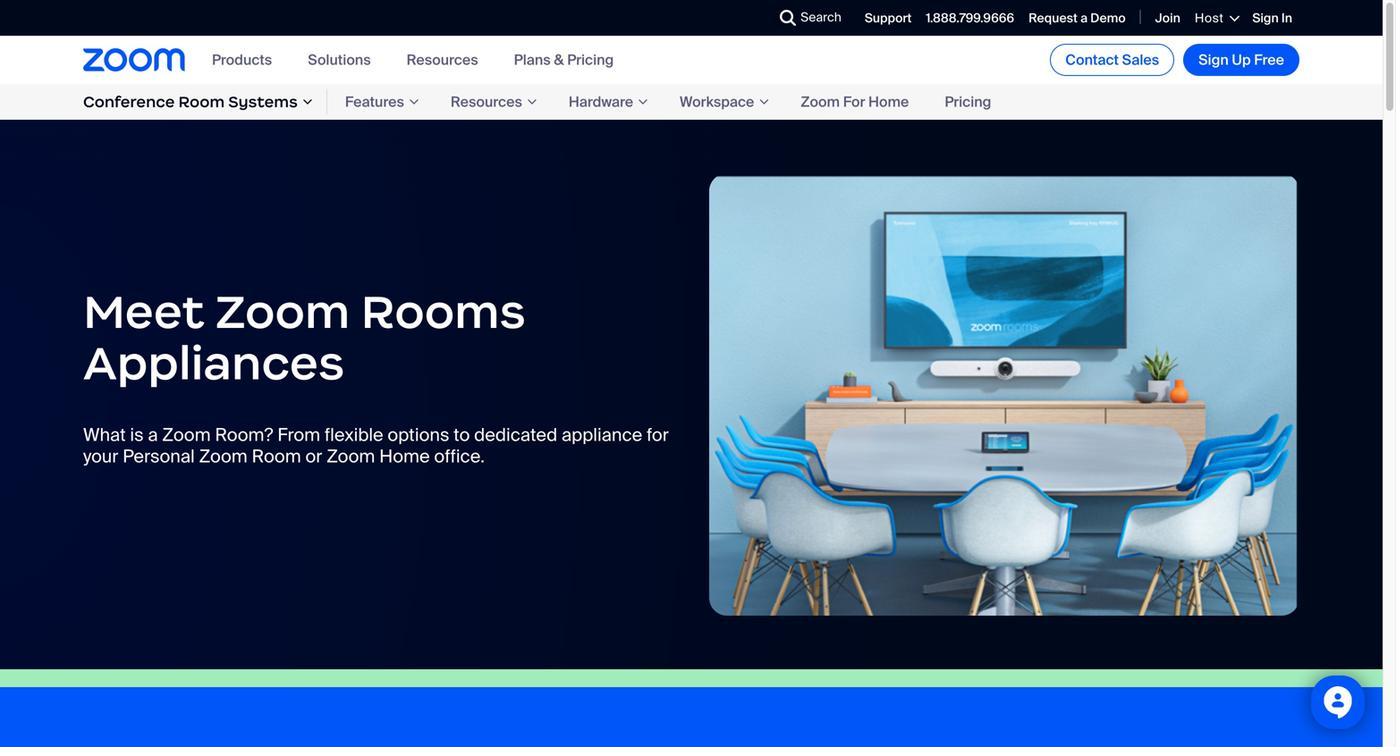 Task type: vqa. For each thing, say whether or not it's contained in the screenshot.
By to the bottom
no



Task type: locate. For each thing, give the bounding box(es) containing it.
what
[[83, 424, 126, 447]]

a left demo at the right of the page
[[1080, 10, 1088, 26]]

for
[[647, 424, 669, 447]]

1 vertical spatial a
[[148, 424, 158, 447]]

1 vertical spatial pricing
[[945, 92, 991, 111]]

pricing right &
[[567, 50, 614, 69]]

conference
[[83, 92, 175, 112]]

zoom for home link
[[783, 88, 927, 116]]

0 vertical spatial a
[[1080, 10, 1088, 26]]

office.
[[434, 445, 485, 468]]

resources up resources dropdown button at left
[[407, 50, 478, 69]]

sign up free link
[[1183, 44, 1300, 76]]

zoom inside meet zoom rooms appliances
[[215, 283, 350, 341]]

pricing
[[567, 50, 614, 69], [945, 92, 991, 111]]

host
[[1195, 10, 1224, 26]]

rooms
[[361, 283, 526, 341]]

home left office.
[[379, 445, 430, 468]]

contact sales link
[[1050, 44, 1174, 76]]

search image
[[780, 10, 796, 26], [780, 10, 796, 26]]

appliance
[[562, 424, 642, 447]]

0 horizontal spatial home
[[379, 445, 430, 468]]

0 horizontal spatial room
[[178, 92, 225, 112]]

1.888.799.9666
[[926, 10, 1014, 26]]

meet zoom rooms appliances main content
[[0, 120, 1383, 748]]

plans & pricing
[[514, 50, 614, 69]]

resources down resources popup button
[[451, 92, 522, 111]]

0 horizontal spatial pricing
[[567, 50, 614, 69]]

zoom logo image
[[83, 48, 185, 71]]

0 horizontal spatial sign
[[1199, 51, 1229, 69]]

hardware
[[569, 92, 633, 111]]

a inside what is a zoom room? from flexible options to dedicated appliance for your personal zoom room or zoom home office.
[[148, 424, 158, 447]]

sign
[[1252, 10, 1279, 26], [1199, 51, 1229, 69]]

workspace
[[680, 92, 754, 111]]

for
[[843, 92, 865, 111]]

sign for sign up free
[[1199, 51, 1229, 69]]

a right is in the left of the page
[[148, 424, 158, 447]]

0 vertical spatial resources
[[407, 50, 478, 69]]

contact
[[1065, 51, 1119, 69]]

home right for on the right top of page
[[868, 92, 909, 111]]

resources for conference room systems
[[451, 92, 522, 111]]

1 horizontal spatial room
[[252, 445, 301, 468]]

room down products dropdown button
[[178, 92, 225, 112]]

1 horizontal spatial a
[[1080, 10, 1088, 26]]

room
[[178, 92, 225, 112], [252, 445, 301, 468]]

0 vertical spatial sign
[[1252, 10, 1279, 26]]

hardware button
[[551, 89, 662, 115]]

zoom
[[801, 92, 840, 111], [215, 283, 350, 341], [162, 424, 211, 447], [199, 445, 248, 468], [327, 445, 375, 468]]

sign left up
[[1199, 51, 1229, 69]]

0 horizontal spatial a
[[148, 424, 158, 447]]

0 vertical spatial room
[[178, 92, 225, 112]]

1 vertical spatial resources
[[451, 92, 522, 111]]

join
[[1155, 10, 1180, 26]]

host button
[[1195, 10, 1238, 26]]

join link
[[1155, 10, 1180, 26]]

1 vertical spatial room
[[252, 445, 301, 468]]

sign left the in at right
[[1252, 10, 1279, 26]]

0 vertical spatial home
[[868, 92, 909, 111]]

sign for sign in
[[1252, 10, 1279, 26]]

home
[[868, 92, 909, 111], [379, 445, 430, 468]]

search
[[801, 9, 841, 25]]

1 horizontal spatial pricing
[[945, 92, 991, 111]]

resources inside dropdown button
[[451, 92, 522, 111]]

appliances
[[83, 334, 345, 393]]

pricing link
[[927, 88, 1009, 116]]

products button
[[212, 50, 272, 69]]

plans
[[514, 50, 551, 69]]

room left or
[[252, 445, 301, 468]]

1 vertical spatial home
[[379, 445, 430, 468]]

a
[[1080, 10, 1088, 26], [148, 424, 158, 447]]

1 horizontal spatial sign
[[1252, 10, 1279, 26]]

resources
[[407, 50, 478, 69], [451, 92, 522, 111]]

room inside what is a zoom room? from flexible options to dedicated appliance for your personal zoom room or zoom home office.
[[252, 445, 301, 468]]

products
[[212, 50, 272, 69]]

sign up free
[[1199, 51, 1284, 69]]

1 vertical spatial sign
[[1199, 51, 1229, 69]]

pricing inside pricing "link"
[[945, 92, 991, 111]]

conference room image
[[709, 174, 1300, 616]]

&
[[554, 50, 564, 69]]

is
[[130, 424, 144, 447]]

workspace button
[[662, 89, 783, 115]]

pricing down 1.888.799.9666 link
[[945, 92, 991, 111]]



Task type: describe. For each thing, give the bounding box(es) containing it.
sign in link
[[1252, 10, 1292, 26]]

in
[[1282, 10, 1292, 26]]

solutions
[[308, 50, 371, 69]]

to
[[454, 424, 470, 447]]

systems
[[228, 92, 298, 112]]

what is a zoom room? from flexible options to dedicated appliance for your personal zoom room or zoom home office.
[[83, 424, 669, 468]]

sign in
[[1252, 10, 1292, 26]]

sales
[[1122, 51, 1159, 69]]

solutions button
[[308, 50, 371, 69]]

features
[[345, 92, 404, 111]]

flexible
[[325, 424, 383, 447]]

your
[[83, 445, 118, 468]]

features button
[[327, 89, 433, 115]]

room?
[[215, 424, 273, 447]]

room inside popup button
[[178, 92, 225, 112]]

resources for products
[[407, 50, 478, 69]]

zoom for home
[[801, 92, 909, 111]]

contact sales
[[1065, 51, 1159, 69]]

resources button
[[407, 50, 478, 69]]

dedicated
[[474, 424, 557, 447]]

personal
[[123, 445, 195, 468]]

conference room systems
[[83, 92, 298, 112]]

conference room systems button
[[83, 89, 327, 115]]

home inside what is a zoom room? from flexible options to dedicated appliance for your personal zoom room or zoom home office.
[[379, 445, 430, 468]]

meet
[[83, 283, 204, 341]]

plans & pricing link
[[514, 50, 614, 69]]

0 vertical spatial pricing
[[567, 50, 614, 69]]

resources button
[[433, 89, 551, 115]]

1.888.799.9666 link
[[926, 10, 1014, 26]]

request
[[1029, 10, 1078, 26]]

from
[[277, 424, 320, 447]]

1 horizontal spatial home
[[868, 92, 909, 111]]

or
[[305, 445, 322, 468]]

meet zoom rooms appliances
[[83, 283, 526, 393]]

up
[[1232, 51, 1251, 69]]

options
[[388, 424, 449, 447]]

support link
[[865, 10, 912, 26]]

demo
[[1090, 10, 1126, 26]]

support
[[865, 10, 912, 26]]

request a demo link
[[1029, 10, 1126, 26]]

request a demo
[[1029, 10, 1126, 26]]

free
[[1254, 51, 1284, 69]]



